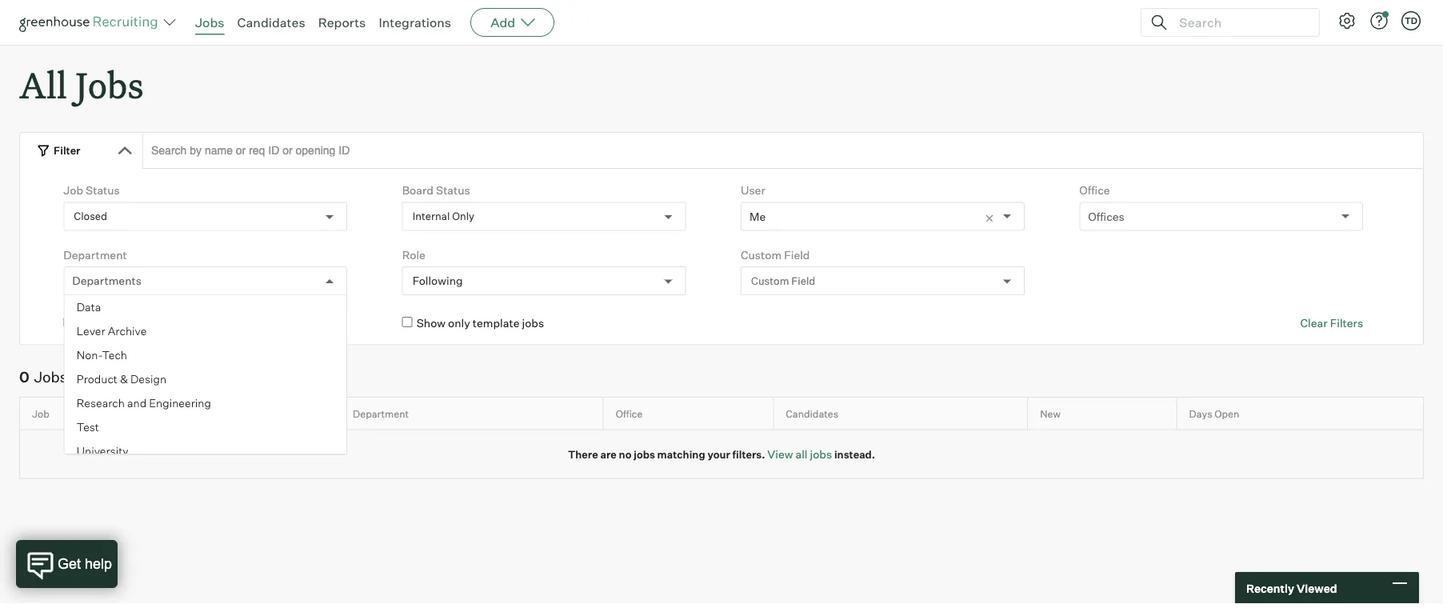 Task type: locate. For each thing, give the bounding box(es) containing it.
show right show only template jobs 'option'
[[417, 316, 446, 330]]

filters
[[1331, 316, 1364, 330]]

1 horizontal spatial jobs
[[75, 61, 144, 108]]

and
[[127, 396, 146, 410]]

0 horizontal spatial department
[[63, 248, 127, 262]]

department
[[63, 248, 127, 262], [353, 408, 409, 420]]

filter
[[54, 144, 80, 157]]

1 horizontal spatial only
[[448, 316, 470, 330]]

status for job status
[[86, 183, 120, 197]]

product
[[76, 372, 117, 386]]

2 only from the left
[[448, 316, 470, 330]]

0 horizontal spatial jobs
[[34, 368, 67, 386]]

office
[[1080, 183, 1110, 197], [616, 408, 643, 420]]

departments
[[72, 274, 142, 288]]

only
[[109, 316, 132, 330], [448, 316, 470, 330]]

list box containing data
[[64, 295, 347, 464]]

role
[[402, 248, 426, 262]]

2 show from the left
[[417, 316, 446, 330]]

Show only jobs I'm following checkbox
[[63, 317, 74, 327]]

all
[[19, 61, 67, 108]]

2 status from the left
[[436, 183, 470, 197]]

lever archive
[[76, 324, 146, 338]]

td button
[[1399, 8, 1425, 34]]

1 vertical spatial jobs
[[75, 61, 144, 108]]

configure image
[[1338, 11, 1357, 30]]

jobs right no
[[634, 448, 655, 461]]

data option
[[64, 295, 347, 319]]

only right lever
[[109, 316, 132, 330]]

product & design option
[[64, 367, 347, 391]]

only for jobs
[[109, 316, 132, 330]]

1 vertical spatial field
[[792, 274, 816, 287]]

integrations link
[[379, 14, 451, 30]]

0 horizontal spatial status
[[86, 183, 120, 197]]

reports
[[318, 14, 366, 30]]

recently viewed
[[1247, 581, 1338, 595]]

field
[[784, 248, 810, 262], [792, 274, 816, 287]]

1 only from the left
[[109, 316, 132, 330]]

1 status from the left
[[86, 183, 120, 197]]

board
[[402, 183, 434, 197]]

status up internal only
[[436, 183, 470, 197]]

show
[[78, 316, 107, 330], [417, 316, 446, 330]]

1 show from the left
[[78, 316, 107, 330]]

1 horizontal spatial candidates
[[786, 408, 839, 420]]

status up closed
[[86, 183, 120, 197]]

2 horizontal spatial jobs
[[195, 14, 224, 30]]

candidates right jobs link
[[237, 14, 305, 30]]

0 vertical spatial job
[[63, 183, 83, 197]]

jobs left candidates link
[[195, 14, 224, 30]]

jobs down the greenhouse recruiting image
[[75, 61, 144, 108]]

office up no
[[616, 408, 643, 420]]

show down data at the left of page
[[78, 316, 107, 330]]

show only template jobs
[[417, 316, 544, 330]]

job down 0 jobs
[[32, 408, 49, 420]]

integrations
[[379, 14, 451, 30]]

1 vertical spatial candidates
[[786, 408, 839, 420]]

0 horizontal spatial office
[[616, 408, 643, 420]]

0 horizontal spatial only
[[109, 316, 132, 330]]

req
[[171, 408, 189, 420]]

jobs right 0
[[34, 368, 67, 386]]

jobs
[[134, 316, 156, 330], [522, 316, 544, 330], [810, 447, 832, 461], [634, 448, 655, 461]]

0 vertical spatial candidates
[[237, 14, 305, 30]]

viewed
[[1297, 581, 1338, 595]]

0 vertical spatial department
[[63, 248, 127, 262]]

candidates up all
[[786, 408, 839, 420]]

custom
[[741, 248, 782, 262], [751, 274, 789, 287]]

view
[[768, 447, 793, 461]]

0 vertical spatial jobs
[[195, 14, 224, 30]]

1 horizontal spatial department
[[353, 408, 409, 420]]

0 jobs
[[19, 368, 67, 386]]

1 horizontal spatial show
[[417, 316, 446, 330]]

user
[[741, 183, 766, 197]]

job for job
[[32, 408, 49, 420]]

0 horizontal spatial show
[[78, 316, 107, 330]]

instead.
[[835, 448, 876, 461]]

only
[[452, 210, 475, 223]]

test
[[76, 420, 99, 434]]

candidates
[[237, 14, 305, 30], [786, 408, 839, 420]]

jobs link
[[195, 14, 224, 30]]

custom field
[[741, 248, 810, 262], [751, 274, 816, 287]]

following
[[413, 274, 463, 288]]

board status
[[402, 183, 470, 197]]

jobs
[[195, 14, 224, 30], [75, 61, 144, 108], [34, 368, 67, 386]]

list box
[[64, 295, 347, 464]]

0 vertical spatial office
[[1080, 183, 1110, 197]]

there are no jobs matching your filters. view all jobs instead.
[[568, 447, 876, 461]]

id
[[191, 408, 202, 420]]

jobs right template
[[522, 316, 544, 330]]

0 horizontal spatial job
[[32, 408, 49, 420]]

req id
[[171, 408, 202, 420]]

&
[[120, 372, 128, 386]]

1 horizontal spatial status
[[436, 183, 470, 197]]

clear
[[1301, 316, 1328, 330]]

new
[[1040, 408, 1061, 420]]

recently
[[1247, 581, 1295, 595]]

research
[[76, 396, 124, 410]]

only left template
[[448, 316, 470, 330]]

jobs for 0 jobs
[[34, 368, 67, 386]]

greenhouse recruiting image
[[19, 13, 163, 32]]

td
[[1405, 15, 1418, 26]]

0 horizontal spatial candidates
[[237, 14, 305, 30]]

1 vertical spatial job
[[32, 408, 49, 420]]

1 vertical spatial office
[[616, 408, 643, 420]]

job up closed
[[63, 183, 83, 197]]

None field
[[72, 267, 76, 295]]

research and engineering
[[76, 396, 211, 410]]

clear value element
[[984, 203, 1003, 230]]

0
[[19, 368, 29, 386]]

1 horizontal spatial job
[[63, 183, 83, 197]]

engineering
[[149, 396, 211, 410]]

2 vertical spatial jobs
[[34, 368, 67, 386]]

status
[[86, 183, 120, 197], [436, 183, 470, 197]]

job
[[63, 183, 83, 197], [32, 408, 49, 420]]

job status
[[63, 183, 120, 197]]

tech
[[102, 348, 127, 362]]

office up offices
[[1080, 183, 1110, 197]]



Task type: vqa. For each thing, say whether or not it's contained in the screenshot.
"search" Text Field
yes



Task type: describe. For each thing, give the bounding box(es) containing it.
there
[[568, 448, 598, 461]]

1 horizontal spatial office
[[1080, 183, 1110, 197]]

Show only template jobs checkbox
[[402, 317, 413, 327]]

product & design
[[76, 372, 166, 386]]

0 vertical spatial custom field
[[741, 248, 810, 262]]

days
[[1190, 408, 1213, 420]]

add
[[491, 14, 516, 30]]

jobs inside the there are no jobs matching your filters. view all jobs instead.
[[634, 448, 655, 461]]

show for show only jobs i'm following
[[78, 316, 107, 330]]

clear filters link
[[1301, 315, 1364, 331]]

job for job status
[[63, 183, 83, 197]]

archive
[[107, 324, 146, 338]]

closed
[[74, 210, 107, 223]]

template
[[473, 316, 520, 330]]

1 vertical spatial custom
[[751, 274, 789, 287]]

status for board status
[[436, 183, 470, 197]]

internal only
[[413, 210, 475, 223]]

jobs left i'm
[[134, 316, 156, 330]]

lever
[[76, 324, 105, 338]]

1 vertical spatial custom field
[[751, 274, 816, 287]]

td button
[[1402, 11, 1421, 30]]

reports link
[[318, 14, 366, 30]]

clear value image
[[984, 213, 995, 224]]

your
[[708, 448, 731, 461]]

filters.
[[733, 448, 766, 461]]

are
[[601, 448, 617, 461]]

research and engineering option
[[64, 391, 347, 416]]

show only jobs i'm following
[[78, 316, 224, 330]]

lever archive option
[[64, 319, 347, 343]]

open
[[1215, 408, 1240, 420]]

only for template
[[448, 316, 470, 330]]

show for show only template jobs
[[417, 316, 446, 330]]

all
[[796, 447, 808, 461]]

days open
[[1190, 408, 1240, 420]]

Search by name or req ID or opening ID text field
[[142, 132, 1425, 169]]

0 vertical spatial field
[[784, 248, 810, 262]]

jobs for all jobs
[[75, 61, 144, 108]]

view all jobs link
[[768, 447, 832, 461]]

jobs right all
[[810, 447, 832, 461]]

design
[[130, 372, 166, 386]]

add button
[[471, 8, 555, 37]]

non-tech option
[[64, 343, 347, 367]]

university
[[76, 444, 128, 458]]

me option
[[750, 209, 766, 223]]

me
[[750, 209, 766, 223]]

no
[[619, 448, 632, 461]]

university option
[[64, 440, 347, 464]]

internal
[[413, 210, 450, 223]]

data
[[76, 300, 101, 314]]

test option
[[64, 416, 347, 440]]

0 vertical spatial custom
[[741, 248, 782, 262]]

offices
[[1089, 209, 1125, 223]]

candidates link
[[237, 14, 305, 30]]

following
[[177, 316, 224, 330]]

non-
[[76, 348, 102, 362]]

i'm
[[159, 316, 175, 330]]

clear filters
[[1301, 316, 1364, 330]]

1 vertical spatial department
[[353, 408, 409, 420]]

non-tech
[[76, 348, 127, 362]]

all jobs
[[19, 61, 144, 108]]

matching
[[658, 448, 706, 461]]

Search text field
[[1176, 11, 1305, 34]]



